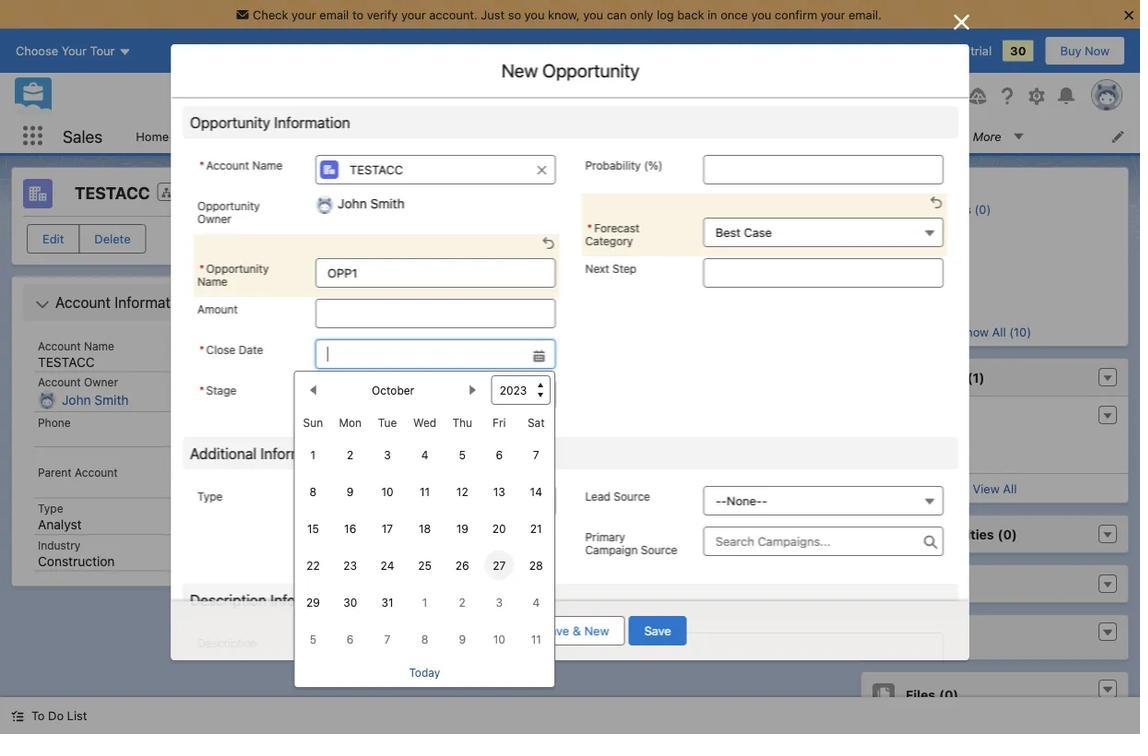 Task type: vqa. For each thing, say whether or not it's contained in the screenshot.
rightmost 6 BUTTON
yes



Task type: describe. For each thing, give the bounding box(es) containing it.
2 you from the left
[[583, 7, 604, 21]]

15 button
[[298, 514, 328, 543]]

3 - from the left
[[762, 494, 767, 508]]

orders image
[[873, 252, 886, 265]]

opportunities inside the sales tab panel
[[348, 397, 436, 412]]

25 button
[[410, 551, 440, 580]]

search...
[[393, 89, 442, 103]]

2 vertical spatial 1
[[422, 596, 428, 609]]

TESTACC text field
[[315, 155, 555, 185]]

calendar link
[[577, 119, 649, 153]]

email cell
[[602, 282, 713, 314]]

0 horizontal spatial type
[[38, 502, 63, 515]]

account right the parent
[[75, 466, 118, 479]]

days left in trial
[[905, 44, 992, 58]]

buy
[[1061, 44, 1082, 58]]

0 vertical spatial group
[[888, 85, 926, 107]]

30 inside button
[[343, 596, 357, 609]]

activity
[[314, 185, 363, 203]]

1 horizontal spatial 3
[[496, 596, 503, 609]]

0 horizontal spatial 11 button
[[410, 477, 440, 507]]

october alert
[[372, 384, 414, 397]]

•
[[349, 257, 354, 270]]

list item containing opportunity name
[[193, 234, 559, 297]]

29 button
[[298, 588, 328, 617]]

activity link
[[314, 175, 363, 212]]

category
[[585, 234, 633, 247]]

0 vertical spatial 11
[[420, 485, 430, 498]]

description information
[[190, 591, 346, 609]]

trial
[[971, 44, 992, 58]]

now
[[1085, 44, 1110, 58]]

opportunity owner
[[197, 199, 260, 225]]

2 vertical spatial 2
[[459, 596, 466, 609]]

opportunity up * account name
[[190, 113, 270, 131]]

(0) for cases (0)
[[949, 576, 968, 592]]

1 vertical spatial 6 button
[[336, 625, 365, 654]]

0 vertical spatial testacc
[[75, 183, 150, 203]]

to
[[31, 709, 45, 723]]

account information button
[[27, 288, 264, 317]]

leave
[[800, 44, 833, 58]]

contacts (1) link
[[895, 177, 963, 192]]

20 button
[[485, 514, 514, 543]]

minutes
[[415, 257, 456, 270]]

calendar list item
[[577, 119, 673, 153]]

account down the leads list item
[[206, 159, 249, 172]]

left
[[936, 44, 954, 58]]

calendar
[[588, 129, 638, 143]]

all for the right view all link
[[1003, 482, 1017, 495]]

text default image for files (0)
[[1102, 684, 1115, 697]]

* forecast category
[[585, 221, 639, 247]]

26
[[456, 559, 469, 572]]

* stage
[[199, 384, 236, 397]]

0 vertical spatial 1 button
[[298, 440, 328, 470]]

15
[[307, 522, 319, 535]]

2023-10-18 cell
[[406, 510, 444, 547]]

0 vertical spatial opportunities link
[[454, 119, 553, 153]]

1 vertical spatial 8
[[421, 633, 429, 646]]

contracts (0) link
[[895, 227, 970, 242]]

13
[[493, 485, 505, 498]]

tue
[[378, 416, 397, 429]]

contracts (0)
[[348, 454, 434, 469]]

owner for opportunity owner
[[197, 212, 231, 225]]

1 horizontal spatial 10 button
[[485, 625, 514, 654]]

to do list
[[31, 709, 87, 723]]

edit phone image
[[239, 432, 252, 445]]

save & new button
[[527, 616, 625, 646]]

0 vertical spatial 10 button
[[373, 477, 402, 507]]

22
[[306, 559, 320, 572]]

0 vertical spatial 6 button
[[485, 440, 514, 470]]

days
[[905, 44, 933, 58]]

account for name
[[38, 340, 81, 352]]

email.
[[849, 7, 882, 21]]

best
[[715, 226, 740, 239]]

24
[[381, 559, 394, 572]]

notes (0)
[[906, 630, 967, 645]]

buy now button
[[1045, 36, 1126, 66]]

26 button
[[448, 551, 477, 580]]

16 button
[[336, 514, 365, 543]]

title:
[[873, 423, 901, 437]]

12
[[457, 485, 468, 498]]

Amount text field
[[315, 299, 555, 328]]

partners (0)
[[895, 277, 962, 291]]

account owner
[[38, 376, 118, 389]]

partners (0)
[[348, 568, 426, 583]]

title: email:
[[873, 423, 906, 451]]

2023-10-27 cell
[[481, 547, 518, 584]]

inverse image
[[951, 11, 973, 33]]

1 vertical spatial 11 button
[[522, 625, 551, 654]]

0 horizontal spatial in
[[708, 7, 717, 21]]

save for save & new
[[543, 624, 569, 638]]

0 vertical spatial 2 button
[[336, 440, 365, 470]]

mon
[[339, 416, 362, 429]]

0 horizontal spatial cell
[[352, 282, 381, 314]]

(0) for files (0)
[[939, 687, 959, 702]]

0 horizontal spatial 8
[[310, 485, 317, 498]]

phone cell
[[492, 282, 602, 314]]

orders (0)
[[895, 252, 953, 266]]

can
[[607, 7, 627, 21]]

6 for top 6 button
[[496, 448, 503, 461]]

(0) for orders (0)
[[395, 511, 415, 526]]

2 - from the left
[[721, 494, 726, 508]]

step
[[612, 262, 636, 275]]

0 horizontal spatial 3
[[384, 448, 391, 461]]

new opportunity
[[501, 60, 639, 81]]

0 vertical spatial all
[[992, 325, 1006, 339]]

leave feedback
[[800, 44, 891, 58]]

lead source --none--
[[585, 490, 767, 508]]

21 button
[[522, 514, 551, 543]]

home
[[136, 129, 169, 143]]

(0) for opportunities (0)
[[998, 527, 1017, 542]]

0 vertical spatial 10
[[381, 485, 394, 498]]

2 new button from the top
[[770, 505, 824, 532]]

name cell
[[381, 282, 492, 314]]

thu
[[452, 416, 472, 429]]

account partner image
[[315, 565, 337, 587]]

2 your from the left
[[401, 7, 426, 21]]

(10)
[[1010, 325, 1032, 339]]

1 vertical spatial phone
[[38, 416, 71, 429]]

name inside * opportunity name
[[197, 275, 227, 288]]

view all for top view all link
[[548, 348, 592, 362]]

details
[[397, 185, 442, 203]]

1 vertical spatial 1
[[311, 448, 316, 461]]

october
[[372, 384, 414, 397]]

Primary Campaign Source text field
[[703, 527, 944, 556]]

opportunity inside * opportunity name
[[206, 262, 268, 275]]

today
[[409, 666, 440, 679]]

name up account owner
[[84, 340, 114, 352]]

20
[[493, 522, 506, 535]]

0 horizontal spatial 2
[[347, 448, 354, 461]]

(0) for notes (0)
[[947, 630, 967, 645]]

1 vertical spatial 3 button
[[485, 588, 514, 617]]

dashboards link
[[750, 119, 839, 153]]

18
[[419, 522, 431, 535]]

name down accounts
[[252, 159, 282, 172]]

0 horizontal spatial 9 button
[[336, 477, 365, 507]]

1 horizontal spatial cell
[[492, 314, 602, 340]]

3 your from the left
[[821, 7, 846, 21]]

6 for 6 button to the bottom
[[347, 633, 354, 646]]

1 horizontal spatial type
[[197, 490, 222, 503]]

opportunity down * account name
[[197, 199, 260, 212]]

information for additional information
[[260, 445, 336, 462]]

(0) for partners (0)
[[406, 568, 426, 583]]

confirm
[[775, 7, 818, 21]]

* account name
[[199, 159, 282, 172]]

contracts (0)
[[895, 227, 970, 241]]

5 for the bottom 5 button
[[310, 633, 317, 646]]

28 button
[[522, 551, 551, 580]]

reports list item
[[863, 119, 953, 153]]

0 vertical spatial view all link
[[304, 340, 837, 369]]

1 vertical spatial 1 button
[[410, 588, 440, 617]]

orders
[[348, 511, 392, 526]]

just
[[481, 7, 505, 21]]

1 horizontal spatial 11
[[531, 633, 541, 646]]

partners image
[[873, 277, 886, 290]]

contacts for contacts (1)
[[348, 231, 406, 247]]

campaign inside the "primary campaign source"
[[585, 543, 637, 556]]

(1) inside the sales tab panel
[[409, 231, 427, 247]]

contacts image for contacts (1)
[[873, 177, 886, 190]]

1 vertical spatial in
[[958, 44, 967, 58]]

opportunities inside list item
[[465, 129, 542, 143]]

verify
[[367, 7, 398, 21]]

1 vertical spatial opportunities link
[[348, 396, 463, 412]]

item
[[323, 257, 346, 270]]

accounts list item
[[259, 119, 358, 153]]

account for information
[[55, 294, 111, 311]]

30 button
[[336, 588, 365, 617]]

1 horizontal spatial (1)
[[967, 370, 985, 385]]

0 vertical spatial 30
[[1010, 44, 1026, 58]]

notes
[[906, 630, 944, 645]]

group containing *
[[197, 340, 556, 688]]

22 button
[[298, 551, 328, 580]]

best case list item
[[581, 194, 947, 256]]

opportunity up search... button
[[542, 60, 639, 81]]

title cell
[[713, 282, 824, 314]]

updated
[[357, 257, 402, 270]]

1 vertical spatial 4 button
[[522, 588, 551, 617]]

service
[[647, 185, 697, 203]]

contacts grid
[[304, 282, 870, 340]]

marketing link
[[547, 175, 614, 212]]

1 vertical spatial 10
[[493, 633, 505, 646]]

1 horizontal spatial 9 button
[[448, 625, 477, 654]]

* for * opportunity name
[[199, 262, 204, 275]]

opportunities (0)
[[906, 527, 1017, 542]]



Task type: locate. For each thing, give the bounding box(es) containing it.
contacts image up opportunities image
[[873, 177, 886, 190]]

1 horizontal spatial phone
[[499, 290, 537, 304]]

0 vertical spatial contacts image
[[873, 177, 886, 190]]

contacts down search...
[[369, 129, 419, 143]]

9 for left 9 button
[[347, 485, 354, 498]]

opportunities up tue
[[348, 397, 436, 412]]

opportunity up amount
[[206, 262, 268, 275]]

4 for bottommost "4" button
[[533, 596, 540, 609]]

10 button
[[373, 477, 402, 507], [485, 625, 514, 654]]

new button right none-
[[770, 505, 824, 532]]

&
[[573, 624, 581, 638]]

0 vertical spatial in
[[708, 7, 717, 21]]

1 horizontal spatial view all link
[[862, 473, 1128, 503]]

1 horizontal spatial opportunities image
[[873, 523, 895, 545]]

1 vertical spatial 9
[[459, 633, 466, 646]]

add to campaign
[[658, 236, 755, 250]]

Lead Source button
[[703, 486, 944, 516]]

contacts (1)
[[348, 231, 427, 247]]

all left (10)
[[992, 325, 1006, 339]]

12 button
[[448, 477, 477, 507]]

delete button
[[79, 224, 146, 254]]

0 vertical spatial new button
[[770, 228, 826, 257]]

type
[[197, 490, 222, 503], [38, 502, 63, 515]]

test contact element
[[862, 404, 1128, 467]]

you right once
[[751, 7, 772, 21]]

opportunities link
[[454, 119, 553, 153], [348, 396, 463, 412]]

1 new button from the top
[[770, 228, 826, 257]]

0 horizontal spatial save
[[543, 624, 569, 638]]

10 button up 'orders (0)'
[[373, 477, 402, 507]]

information for description information
[[270, 591, 346, 609]]

view all link down phone cell
[[304, 340, 837, 369]]

view for top view all link
[[548, 348, 575, 362]]

list
[[125, 119, 1140, 153]]

1 vertical spatial view all link
[[862, 473, 1128, 503]]

2
[[405, 257, 412, 270], [347, 448, 354, 461], [459, 596, 466, 609]]

view up "opportunities (0)"
[[973, 482, 1000, 495]]

7 for the bottom '7' button
[[384, 633, 391, 646]]

1 vertical spatial campaign
[[585, 543, 637, 556]]

cell down phone "button"
[[492, 314, 602, 340]]

1 save from the left
[[543, 624, 569, 638]]

2 save from the left
[[644, 624, 671, 638]]

9 up "orders"
[[347, 485, 354, 498]]

6 down 30 button
[[347, 633, 354, 646]]

contacts status
[[315, 257, 357, 270]]

* inside * opportunity name
[[199, 262, 204, 275]]

view all inside the sales tab panel
[[548, 348, 592, 362]]

* close date
[[199, 343, 263, 356]]

4 down the wed
[[421, 448, 429, 461]]

1 vertical spatial 7
[[384, 633, 391, 646]]

8
[[310, 485, 317, 498], [421, 633, 429, 646]]

none-
[[726, 494, 762, 508]]

primary campaign source
[[585, 531, 677, 556]]

view all down test contact element
[[973, 482, 1017, 495]]

27
[[493, 559, 506, 572]]

save & new
[[543, 624, 609, 638]]

None text field
[[315, 258, 555, 288], [315, 340, 555, 369], [315, 258, 555, 288], [315, 340, 555, 369]]

john smith link
[[62, 393, 129, 409]]

save for save
[[644, 624, 671, 638]]

0 horizontal spatial to
[[352, 7, 364, 21]]

source right lead
[[613, 490, 650, 503]]

to inside "button"
[[684, 236, 695, 250]]

* left close
[[199, 343, 204, 356]]

cases (0)
[[906, 576, 968, 592]]

row number cell
[[304, 282, 352, 314]]

1 vertical spatial contacts image
[[315, 228, 337, 250]]

contacts link
[[358, 119, 430, 153]]

0 horizontal spatial 7 button
[[373, 625, 402, 654]]

0 horizontal spatial contacts image
[[315, 228, 337, 250]]

information for account information
[[115, 294, 191, 311]]

1 horizontal spatial view
[[973, 482, 1000, 495]]

Probability (%) text field
[[703, 155, 944, 185]]

8 up today
[[421, 633, 429, 646]]

new right &
[[584, 624, 609, 638]]

2 horizontal spatial 2
[[459, 596, 466, 609]]

industry
[[38, 539, 81, 552]]

0 horizontal spatial 1 button
[[298, 440, 328, 470]]

home link
[[125, 119, 180, 153]]

additional information
[[190, 445, 336, 462]]

your right verify
[[401, 7, 426, 21]]

your left "email."
[[821, 7, 846, 21]]

account up account owner
[[38, 340, 81, 352]]

7 button down 31 button
[[373, 625, 402, 654]]

7 for the right '7' button
[[533, 448, 539, 461]]

6 down fri
[[496, 448, 503, 461]]

text default image for notes (0)
[[1102, 627, 1115, 639]]

1 vertical spatial 6
[[347, 633, 354, 646]]

opportunities image inside the sales tab panel
[[315, 393, 337, 415]]

contacts (1)
[[895, 177, 963, 191]]

action cell
[[824, 282, 870, 314]]

information up activity
[[274, 113, 350, 131]]

1 vertical spatial owner
[[84, 376, 118, 389]]

1 vertical spatial opportunities
[[348, 397, 436, 412]]

1 - from the left
[[715, 494, 721, 508]]

forecasts link
[[673, 119, 750, 153]]

1 vertical spatial 10 button
[[485, 625, 514, 654]]

0 horizontal spatial you
[[525, 7, 545, 21]]

1 horizontal spatial 8 button
[[410, 625, 440, 654]]

all
[[992, 325, 1006, 339], [578, 348, 592, 362], [1003, 482, 1017, 495]]

testacc down account name
[[38, 354, 95, 370]]

1 horizontal spatial owner
[[197, 212, 231, 225]]

you left can
[[583, 7, 604, 21]]

1 you from the left
[[525, 7, 545, 21]]

14 button
[[522, 477, 551, 507]]

3 you from the left
[[751, 7, 772, 21]]

cases image
[[873, 573, 895, 595]]

1 horizontal spatial 2 button
[[448, 588, 477, 617]]

0 vertical spatial 11 button
[[410, 477, 440, 507]]

* left stage at the left bottom of the page
[[199, 384, 204, 397]]

9 button up "orders"
[[336, 477, 365, 507]]

cell down updated on the left top of the page
[[352, 282, 381, 314]]

None text field
[[443, 633, 943, 677]]

3 button up cancel
[[485, 588, 514, 617]]

add
[[658, 236, 681, 250]]

0 horizontal spatial 11
[[420, 485, 430, 498]]

1 vertical spatial 9 button
[[448, 625, 477, 654]]

opportunities image up the cases image
[[873, 523, 895, 545]]

1 vertical spatial view
[[973, 482, 1000, 495]]

3 down tue
[[384, 448, 391, 461]]

1 button
[[298, 440, 328, 470], [410, 588, 440, 617]]

5
[[459, 448, 466, 461], [310, 633, 317, 646]]

parent account
[[38, 466, 118, 479]]

contacts image for contacts
[[315, 228, 337, 250]]

* for * account name
[[199, 159, 204, 172]]

contacts inside the sales tab panel
[[348, 231, 406, 247]]

source inside the "primary campaign source"
[[641, 543, 677, 556]]

* inside group
[[199, 343, 204, 356]]

4 button down the wed
[[410, 440, 440, 470]]

* for * forecast category
[[587, 221, 592, 234]]

your left email
[[292, 7, 316, 21]]

opportunities list item
[[454, 119, 577, 153]]

2 inside the sales tab panel
[[405, 257, 412, 270]]

1 vertical spatial 3
[[496, 596, 503, 609]]

contacts up updated on the left top of the page
[[348, 231, 406, 247]]

email:
[[873, 437, 906, 451]]

information left amount
[[115, 294, 191, 311]]

19
[[456, 522, 469, 535]]

0 vertical spatial view
[[548, 348, 575, 362]]

case
[[744, 226, 772, 239]]

0 horizontal spatial 4 button
[[410, 440, 440, 470]]

1 vertical spatial view all
[[973, 482, 1017, 495]]

5 down thu
[[459, 448, 466, 461]]

0 horizontal spatial 9
[[347, 485, 354, 498]]

contacts image
[[873, 177, 886, 190], [315, 228, 337, 250]]

account name
[[38, 340, 114, 352]]

do
[[48, 709, 64, 723]]

0 horizontal spatial 2 button
[[336, 440, 365, 470]]

information down the account partner image
[[270, 591, 346, 609]]

9 for rightmost 9 button
[[459, 633, 466, 646]]

opportunities image up sun
[[315, 393, 337, 415]]

2 horizontal spatial you
[[751, 7, 772, 21]]

opportunities image
[[315, 393, 337, 415], [873, 523, 895, 545]]

30
[[1010, 44, 1026, 58], [343, 596, 357, 609]]

leads link
[[180, 119, 235, 153]]

save inside button
[[543, 624, 569, 638]]

group
[[888, 85, 926, 107], [197, 340, 556, 688]]

you right the so
[[525, 7, 545, 21]]

8 up orders image
[[310, 485, 317, 498]]

contacts for contacts
[[369, 129, 419, 143]]

3 up cancel
[[496, 596, 503, 609]]

31 button
[[373, 588, 402, 617]]

action image
[[824, 282, 870, 312]]

* inside * forecast category
[[587, 221, 592, 234]]

0 vertical spatial 5
[[459, 448, 466, 461]]

11 button up "18" button
[[410, 477, 440, 507]]

0 vertical spatial 9
[[347, 485, 354, 498]]

tab list
[[303, 175, 838, 212]]

4 button
[[410, 440, 440, 470], [522, 588, 551, 617]]

view for the right view all link
[[973, 482, 1000, 495]]

1 vertical spatial 5 button
[[298, 625, 328, 654]]

contacts inside contacts link
[[369, 129, 419, 143]]

29
[[306, 596, 320, 609]]

type up analyst
[[38, 502, 63, 515]]

save button
[[629, 616, 687, 646]]

opportunities
[[465, 129, 542, 143], [348, 397, 436, 412], [906, 527, 994, 542]]

save inside 'button'
[[644, 624, 671, 638]]

1 vertical spatial to
[[684, 236, 695, 250]]

1 horizontal spatial 7 button
[[522, 440, 551, 470]]

5 down 29 button
[[310, 633, 317, 646]]

8 button
[[298, 477, 328, 507], [410, 625, 440, 654]]

account for owner
[[38, 376, 81, 389]]

new button up next step text field
[[770, 228, 826, 257]]

files
[[906, 687, 936, 702]]

phone inside "button"
[[499, 290, 537, 304]]

account image
[[23, 179, 53, 209]]

4 button down 28
[[522, 588, 551, 617]]

sales tab panel
[[303, 212, 870, 599]]

cancel
[[469, 624, 508, 638]]

test contact link
[[390, 320, 480, 334]]

name inside button
[[388, 290, 423, 304]]

owner for account owner
[[84, 376, 118, 389]]

contacts list item
[[358, 119, 454, 153]]

2 right contracts image
[[347, 448, 354, 461]]

10 up 'orders (0)'
[[381, 485, 394, 498]]

opportunities link up tue
[[348, 396, 463, 412]]

show all (10) link
[[959, 325, 1032, 339]]

1 vertical spatial testacc
[[38, 354, 95, 370]]

1 vertical spatial contacts
[[348, 231, 406, 247]]

today button
[[408, 658, 441, 687]]

0 horizontal spatial 3 button
[[373, 440, 402, 470]]

new inside button
[[584, 624, 609, 638]]

1 down sun
[[311, 448, 316, 461]]

10 button down the 27
[[485, 625, 514, 654]]

5 for the rightmost 5 button
[[459, 448, 466, 461]]

1 your from the left
[[292, 7, 316, 21]]

campaign inside "button"
[[699, 236, 755, 250]]

0 horizontal spatial 7
[[384, 633, 391, 646]]

name up test
[[388, 290, 423, 304]]

0 vertical spatial contacts
[[369, 129, 419, 143]]

information down sun
[[260, 445, 336, 462]]

* for * close date
[[199, 343, 204, 356]]

* for * stage
[[199, 384, 204, 397]]

list item
[[193, 234, 559, 297]]

tab list containing activity
[[303, 175, 838, 212]]

testacc up delete button
[[75, 183, 150, 203]]

edit button
[[27, 224, 80, 254]]

17
[[382, 522, 393, 535]]

11 up "18" button
[[420, 485, 430, 498]]

7 button
[[522, 440, 551, 470], [373, 625, 402, 654]]

* left the forecast
[[587, 221, 592, 234]]

so
[[508, 7, 521, 21]]

source inside lead source --none--
[[613, 490, 650, 503]]

view all
[[548, 348, 592, 362], [973, 482, 1017, 495]]

orders image
[[315, 507, 337, 530]]

owner up john smith
[[84, 376, 118, 389]]

once
[[721, 7, 748, 21]]

30 right trial
[[1010, 44, 1026, 58]]

(0)
[[415, 454, 434, 469], [395, 511, 415, 526], [998, 527, 1017, 542], [406, 568, 426, 583], [949, 576, 968, 592], [947, 630, 967, 645], [939, 687, 959, 702]]

1 vertical spatial 5
[[310, 633, 317, 646]]

0 vertical spatial opportunities
[[465, 129, 542, 143]]

all inside the sales tab panel
[[578, 348, 592, 362]]

opportunities image
[[873, 202, 886, 215]]

8 button up orders image
[[298, 477, 328, 507]]

1 horizontal spatial 11 button
[[522, 625, 551, 654]]

0 horizontal spatial group
[[197, 340, 556, 688]]

(0) for contracts (0)
[[415, 454, 434, 469]]

edit
[[42, 232, 64, 246]]

owner inside the opportunity owner
[[197, 212, 231, 225]]

best case
[[715, 226, 772, 239]]

9 button down 26 button
[[448, 625, 477, 654]]

0 vertical spatial 1
[[315, 257, 320, 270]]

14
[[530, 485, 542, 498]]

1 vertical spatial group
[[197, 340, 556, 688]]

8 button up today
[[410, 625, 440, 654]]

in right left
[[958, 44, 967, 58]]

10 down the 27
[[493, 633, 505, 646]]

0 horizontal spatial opportunities
[[348, 397, 436, 412]]

1 vertical spatial 7 button
[[373, 625, 402, 654]]

0 vertical spatial campaign
[[699, 236, 755, 250]]

(1) up minutes
[[409, 231, 427, 247]]

1 left item
[[315, 257, 320, 270]]

0 vertical spatial 9 button
[[336, 477, 365, 507]]

new up next step text field
[[785, 236, 810, 250]]

0 vertical spatial 6
[[496, 448, 503, 461]]

0 horizontal spatial your
[[292, 7, 316, 21]]

2 vertical spatial text default image
[[11, 710, 24, 723]]

probability (%)
[[585, 159, 662, 172]]

1 horizontal spatial 4 button
[[522, 588, 551, 617]]

dashboards list item
[[750, 119, 863, 153]]

view inside the sales tab panel
[[548, 348, 575, 362]]

0 vertical spatial (1)
[[409, 231, 427, 247]]

21
[[530, 522, 542, 535]]

1 vertical spatial 2
[[347, 448, 354, 461]]

5 button down thu
[[448, 440, 477, 470]]

opportunities down search... button
[[465, 129, 542, 143]]

show
[[959, 325, 989, 339]]

new up primary campaign source text box
[[784, 512, 809, 525]]

4 for leftmost "4" button
[[421, 448, 429, 461]]

view down contacts grid
[[548, 348, 575, 362]]

0 horizontal spatial view
[[548, 348, 575, 362]]

9 left cancel
[[459, 633, 466, 646]]

information for opportunity information
[[274, 113, 350, 131]]

1 inside the sales tab panel
[[315, 257, 320, 270]]

* up amount
[[199, 262, 204, 275]]

0 horizontal spatial 6 button
[[336, 625, 365, 654]]

* opportunity name
[[197, 262, 268, 288]]

reports link
[[863, 119, 929, 153]]

6 button down 30 button
[[336, 625, 365, 654]]

Forecast Category, Best Case button
[[703, 218, 944, 247]]

information inside dropdown button
[[115, 294, 191, 311]]

11 left save & new
[[531, 633, 541, 646]]

reports
[[874, 129, 918, 143]]

construction
[[38, 554, 115, 569]]

0 horizontal spatial view all
[[548, 348, 592, 362]]

11 button left &
[[522, 625, 551, 654]]

0 vertical spatial 5 button
[[448, 440, 477, 470]]

in right the back
[[708, 7, 717, 21]]

0 vertical spatial 3
[[384, 448, 391, 461]]

4 down 28
[[533, 596, 540, 609]]

text default image inside the to do list button
[[11, 710, 24, 723]]

text default image
[[35, 297, 50, 312]]

2 button down 26 button
[[448, 588, 477, 617]]

1 down 25
[[422, 596, 428, 609]]

0 vertical spatial phone
[[499, 290, 537, 304]]

17 button
[[373, 514, 402, 543]]

forecasts
[[684, 129, 739, 143]]

2 down 26
[[459, 596, 466, 609]]

all down test contact element
[[1003, 482, 1017, 495]]

all down contacts grid
[[578, 348, 592, 362]]

save left &
[[543, 624, 569, 638]]

1 horizontal spatial save
[[644, 624, 671, 638]]

1 horizontal spatial 6
[[496, 448, 503, 461]]

orders (0)
[[348, 511, 415, 526]]

1 horizontal spatial 8
[[421, 633, 429, 646]]

new
[[501, 60, 538, 81], [785, 236, 810, 250], [784, 512, 809, 525], [584, 624, 609, 638]]

19 button
[[448, 514, 477, 543]]

1 vertical spatial 8 button
[[410, 625, 440, 654]]

view all for the right view all link
[[973, 482, 1017, 495]]

account inside dropdown button
[[55, 294, 111, 311]]

1 horizontal spatial view all
[[973, 482, 1017, 495]]

leads list item
[[180, 119, 259, 153]]

wed
[[413, 416, 437, 429]]

28
[[529, 559, 543, 572]]

cases
[[906, 576, 945, 592]]

ago
[[459, 257, 479, 270]]

view all link down test contact element
[[862, 473, 1128, 503]]

text default image
[[1102, 627, 1115, 639], [1102, 684, 1115, 697], [11, 710, 24, 723]]

Next Step text field
[[703, 258, 944, 288]]

* down leads
[[199, 159, 204, 172]]

john smith
[[62, 393, 129, 408]]

new up search... button
[[501, 60, 538, 81]]

contracts
[[348, 454, 411, 469]]

to right add
[[684, 236, 695, 250]]

1 vertical spatial all
[[578, 348, 592, 362]]

row number image
[[304, 282, 352, 312]]

save
[[543, 624, 569, 638], [644, 624, 671, 638]]

2 horizontal spatial opportunities
[[906, 527, 994, 542]]

1 horizontal spatial 5 button
[[448, 440, 477, 470]]

cell
[[352, 282, 381, 314], [492, 314, 602, 340]]

october grid
[[295, 409, 555, 658]]

probability
[[585, 159, 641, 172]]

only
[[630, 7, 654, 21]]

source down lead source --none--
[[641, 543, 677, 556]]

accounts link
[[259, 119, 334, 153]]

1 horizontal spatial 5
[[459, 448, 466, 461]]

contracts image
[[315, 450, 337, 472]]

0 vertical spatial source
[[613, 490, 650, 503]]

0 vertical spatial to
[[352, 7, 364, 21]]

john
[[62, 393, 91, 408]]

account up john
[[38, 376, 81, 389]]

0 vertical spatial 8 button
[[298, 477, 328, 507]]

(1) down show
[[967, 370, 985, 385]]

list containing home
[[125, 119, 1140, 153]]

opportunity
[[542, 60, 639, 81], [190, 113, 270, 131], [197, 199, 260, 212], [206, 262, 268, 275]]

30 down partners
[[343, 596, 357, 609]]

0 vertical spatial view all
[[548, 348, 592, 362]]

1 horizontal spatial your
[[401, 7, 426, 21]]

7 down 31 button
[[384, 633, 391, 646]]

smith
[[94, 393, 129, 408]]

to
[[352, 7, 364, 21], [684, 236, 695, 250]]

contacts image up item
[[315, 228, 337, 250]]

all for top view all link
[[578, 348, 592, 362]]



